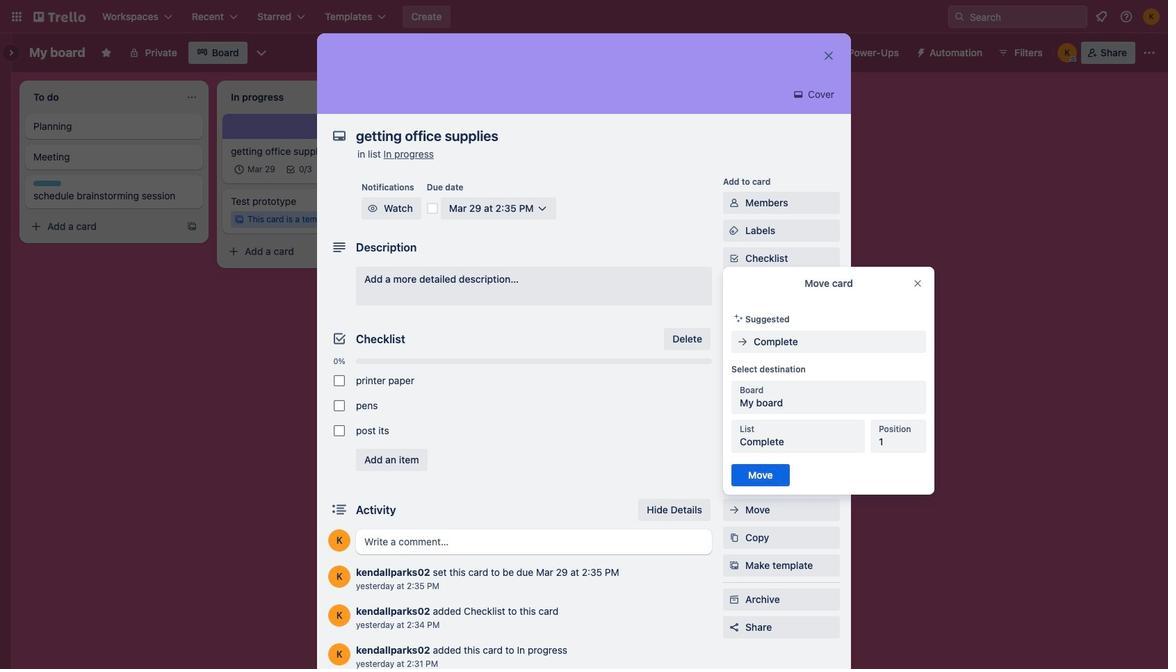 Task type: locate. For each thing, give the bounding box(es) containing it.
star or unstar board image
[[101, 47, 112, 58]]

Board name text field
[[22, 42, 92, 64]]

1 sm image from the top
[[728, 196, 741, 210]]

0 horizontal spatial create from template… image
[[384, 246, 395, 257]]

kendallparks02 (kendallparks02) image inside primary element
[[1144, 8, 1160, 25]]

None checkbox
[[231, 161, 280, 178]]

2 sm image from the top
[[728, 224, 741, 238]]

1 horizontal spatial create from template… image
[[581, 120, 593, 131]]

0 vertical spatial create from template… image
[[581, 120, 593, 131]]

edit card image
[[383, 120, 394, 131]]

primary element
[[0, 0, 1169, 33]]

search image
[[954, 11, 965, 22]]

None submit
[[732, 465, 790, 487]]

group
[[328, 369, 712, 444]]

sm image
[[910, 42, 930, 61], [792, 88, 806, 102], [366, 202, 380, 216], [732, 312, 746, 326], [736, 335, 750, 349], [728, 559, 741, 573], [728, 593, 741, 607]]

kendallparks02 (kendallparks02) image
[[1144, 8, 1160, 25], [328, 530, 351, 552], [328, 566, 351, 588], [328, 605, 351, 627], [328, 644, 351, 666]]

4 sm image from the top
[[728, 531, 741, 545]]

create from template… image
[[581, 120, 593, 131], [384, 246, 395, 257]]

0 notifications image
[[1093, 8, 1110, 25]]

None text field
[[349, 124, 808, 149]]

Write a comment text field
[[356, 530, 712, 555]]

Search field
[[965, 6, 1087, 27]]

sm image
[[728, 196, 741, 210], [728, 224, 741, 238], [728, 504, 741, 517], [728, 531, 741, 545]]

Mark due date as complete checkbox
[[427, 203, 438, 214]]

None checkbox
[[334, 376, 345, 387], [334, 401, 345, 412], [334, 426, 345, 437], [334, 376, 345, 387], [334, 401, 345, 412], [334, 426, 345, 437]]

kendallparks02 (kendallparks02) image
[[1058, 43, 1077, 63]]



Task type: vqa. For each thing, say whether or not it's contained in the screenshot.
sm image
yes



Task type: describe. For each thing, give the bounding box(es) containing it.
3 sm image from the top
[[728, 504, 741, 517]]

back to home image
[[33, 6, 86, 28]]

show menu image
[[1143, 46, 1157, 60]]

1 vertical spatial create from template… image
[[384, 246, 395, 257]]

customize views image
[[254, 46, 268, 60]]

open information menu image
[[1120, 10, 1134, 24]]

create from template… image
[[186, 221, 198, 232]]

color: sky, title: "design" element
[[33, 181, 61, 186]]



